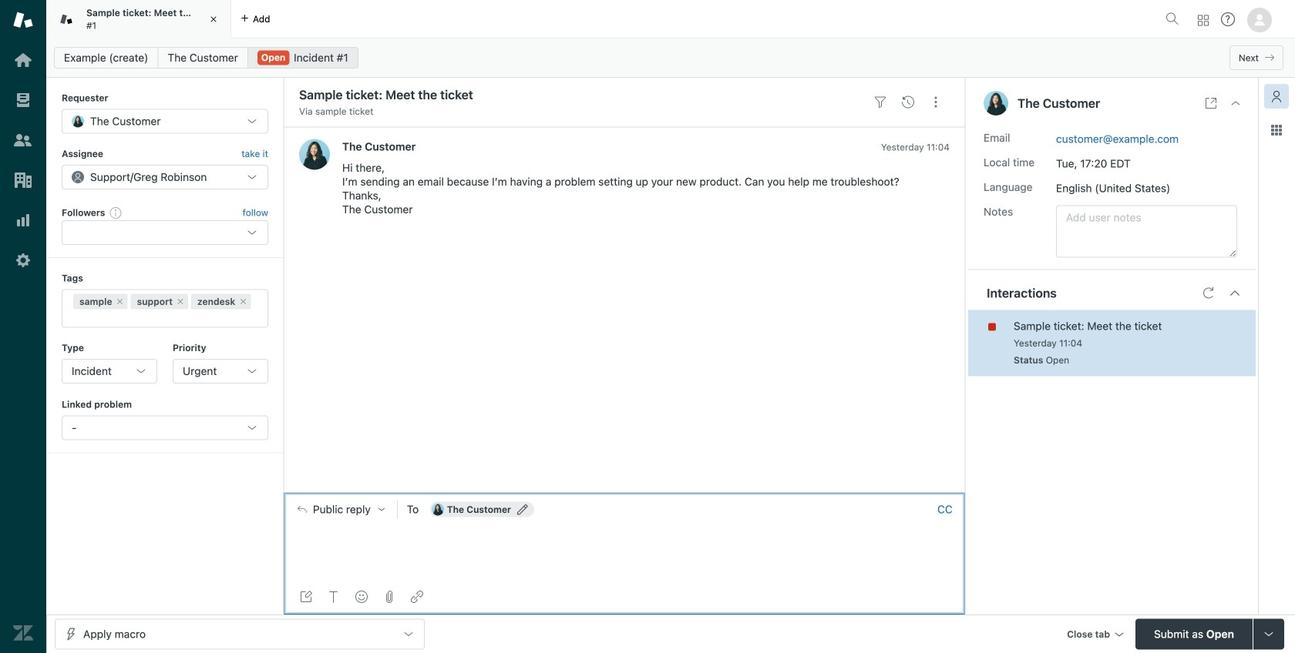 Task type: describe. For each thing, give the bounding box(es) containing it.
admin image
[[13, 251, 33, 271]]

displays possible ticket submission types image
[[1263, 629, 1276, 641]]

info on adding followers image
[[110, 207, 122, 219]]

hide composer image
[[618, 487, 631, 499]]

1 horizontal spatial yesterday 11:04 text field
[[1014, 338, 1083, 349]]

views image
[[13, 90, 33, 110]]

apps image
[[1271, 124, 1283, 136]]

zendesk products image
[[1198, 15, 1209, 26]]

Subject field
[[296, 86, 864, 104]]

main element
[[0, 0, 46, 654]]

1 remove image from the left
[[115, 297, 125, 307]]

close image
[[1230, 97, 1242, 110]]

Add user notes text field
[[1057, 206, 1238, 258]]

zendesk support image
[[13, 10, 33, 30]]

remove image
[[176, 297, 185, 307]]

format text image
[[328, 591, 340, 604]]

zendesk image
[[13, 624, 33, 644]]

filter image
[[875, 96, 887, 109]]



Task type: vqa. For each thing, say whether or not it's contained in the screenshot.
THE "CUSTOMER CONTEXT" icon
yes



Task type: locate. For each thing, give the bounding box(es) containing it.
avatar image
[[299, 139, 330, 170]]

0 vertical spatial yesterday 11:04 text field
[[881, 142, 950, 153]]

tabs tab list
[[46, 0, 1160, 39]]

2 remove image from the left
[[239, 297, 248, 307]]

insert emojis image
[[356, 591, 368, 604]]

get help image
[[1222, 12, 1235, 26]]

remove image left remove icon
[[115, 297, 125, 307]]

remove image
[[115, 297, 125, 307], [239, 297, 248, 307]]

remove image right remove icon
[[239, 297, 248, 307]]

customer context image
[[1271, 90, 1283, 103]]

edit user image
[[518, 505, 528, 516]]

0 horizontal spatial yesterday 11:04 text field
[[881, 142, 950, 153]]

1 vertical spatial yesterday 11:04 text field
[[1014, 338, 1083, 349]]

ticket actions image
[[930, 96, 942, 109]]

customers image
[[13, 130, 33, 150]]

Yesterday 11:04 text field
[[881, 142, 950, 153], [1014, 338, 1083, 349]]

view more details image
[[1205, 97, 1218, 110]]

secondary element
[[46, 42, 1296, 73]]

add link (cmd k) image
[[411, 591, 423, 604]]

draft mode image
[[300, 591, 312, 604]]

user image
[[984, 91, 1009, 116]]

1 horizontal spatial remove image
[[239, 297, 248, 307]]

get started image
[[13, 50, 33, 70]]

close image
[[206, 12, 221, 27]]

reporting image
[[13, 211, 33, 231]]

organizations image
[[13, 170, 33, 190]]

tab
[[46, 0, 231, 39]]

add attachment image
[[383, 591, 396, 604]]

customer@example.com image
[[432, 504, 444, 516]]

Public reply composer text field
[[291, 526, 959, 559]]

0 horizontal spatial remove image
[[115, 297, 125, 307]]

events image
[[902, 96, 915, 109]]



